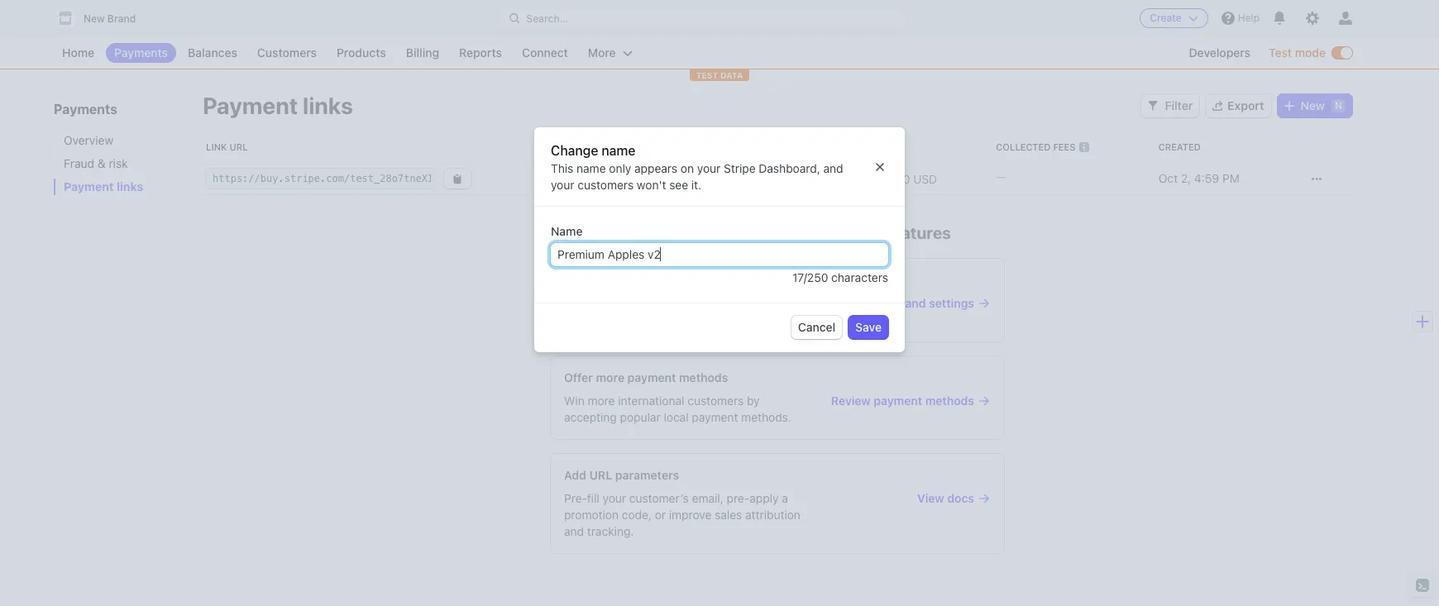 Task type: vqa. For each thing, say whether or not it's contained in the screenshot.


Task type: locate. For each thing, give the bounding box(es) containing it.
1 horizontal spatial payment links
[[203, 92, 353, 119]]

1 horizontal spatial and
[[700, 313, 720, 327]]

0 vertical spatial url
[[230, 141, 248, 152]]

payment links inside payment links link
[[64, 179, 143, 194]]

review payment methods
[[831, 394, 974, 408]]

new left n
[[1301, 98, 1325, 112]]

svg image
[[875, 162, 885, 172], [452, 174, 462, 184], [1311, 174, 1321, 184]]

custom
[[589, 273, 631, 287], [564, 313, 604, 327]]

0 horizontal spatial new
[[84, 12, 105, 25]]

—
[[996, 170, 1006, 184]]

cancel
[[798, 320, 835, 334]]

search…
[[526, 12, 568, 24]]

products link
[[328, 43, 394, 63]]

change name this name only appears on your stripe dashboard, and your customers won't see it.
[[551, 143, 843, 192]]

pre-
[[727, 491, 750, 505]]

customers down only
[[578, 178, 634, 192]]

methods
[[679, 371, 728, 385], [925, 394, 974, 408]]

add
[[564, 273, 586, 287], [564, 468, 586, 482]]

0 horizontal spatial svg image
[[1148, 101, 1158, 111]]

0 vertical spatial new
[[84, 12, 105, 25]]

name up 'stripe'
[[711, 141, 738, 152]]

1 horizontal spatial svg image
[[1284, 101, 1294, 111]]

and down promotion
[[564, 524, 584, 538]]

name down the this at the left top
[[551, 224, 583, 238]]

1 add from the top
[[564, 273, 586, 287]]

url
[[230, 141, 248, 152], [589, 468, 612, 482]]

url for link
[[230, 141, 248, 152]]

customer's
[[629, 491, 689, 505]]

and inside the change name this name only appears on your stripe dashboard, and your customers won't see it.
[[823, 161, 843, 175]]

see
[[669, 178, 688, 192]]

view up save
[[863, 296, 890, 310]]

offer
[[564, 371, 593, 385]]

with inside make payment links look like yours with custom colors, branding, and fonts.
[[752, 296, 774, 310]]

1 vertical spatial customers
[[688, 394, 744, 408]]

customers inside the change name this name only appears on your stripe dashboard, and your customers won't see it.
[[578, 178, 634, 192]]

2 horizontal spatial and
[[823, 161, 843, 175]]

with right yours
[[752, 296, 774, 310]]

1 vertical spatial with
[[752, 296, 774, 310]]

1 horizontal spatial customers
[[688, 394, 744, 408]]

more right the offer
[[596, 371, 625, 385]]

home
[[62, 45, 94, 60]]

popular
[[620, 410, 661, 424]]

connect
[[522, 45, 568, 60]]

0 vertical spatial payments
[[114, 45, 168, 60]]

usd
[[913, 172, 937, 186]]

0 horizontal spatial and
[[564, 524, 584, 538]]

customers left by
[[688, 394, 744, 408]]

stripe
[[724, 161, 756, 175]]

win
[[564, 394, 585, 408]]

1 vertical spatial url
[[589, 468, 612, 482]]

name
[[602, 143, 635, 158], [577, 161, 606, 175]]

0 horizontal spatial svg image
[[452, 174, 462, 184]]

view left docs
[[917, 491, 944, 505]]

brand
[[107, 12, 136, 25]]

payment up colors,
[[596, 296, 642, 310]]

more up accepting on the left bottom of page
[[588, 394, 615, 408]]

active link
[[623, 164, 705, 194]]

collected fees
[[996, 141, 1076, 152]]

0 horizontal spatial payment links
[[64, 179, 143, 194]]

status
[[630, 141, 666, 152]]

save
[[855, 320, 882, 334]]

only
[[609, 161, 631, 175]]

fraud
[[64, 156, 94, 170]]

filter
[[1165, 98, 1193, 112]]

1 svg image from the left
[[1148, 101, 1158, 111]]

pre-
[[564, 491, 587, 505]]

2 vertical spatial and
[[564, 524, 584, 538]]

0 vertical spatial customers
[[578, 178, 634, 192]]

0 vertical spatial more
[[596, 371, 625, 385]]

connect link
[[514, 43, 576, 63]]

add custom branding
[[564, 273, 684, 287]]

new inside button
[[84, 12, 105, 25]]

settings
[[929, 296, 974, 310]]

more inside win more international customers by accepting popular local payment methods.
[[588, 394, 615, 408]]

1 vertical spatial add
[[564, 468, 586, 482]]

links down premium apples
[[729, 223, 765, 242]]

0 vertical spatial name
[[711, 141, 738, 152]]

0 horizontal spatial methods
[[679, 371, 728, 385]]

review
[[831, 394, 871, 408]]

customers inside win more international customers by accepting popular local payment methods.
[[688, 394, 744, 408]]

1 horizontal spatial methods
[[925, 394, 974, 408]]

email,
[[692, 491, 724, 505]]

a
[[782, 491, 788, 505]]

active
[[635, 173, 665, 185]]

payment right the local
[[692, 410, 738, 424]]

and inside make payment links look like yours with custom colors, branding, and fonts.
[[700, 313, 720, 327]]

overview link
[[54, 132, 186, 149]]

1 vertical spatial and
[[700, 313, 720, 327]]

pre-fill your customer's email, pre-apply a promotion code, or improve sales attribution and tracking.
[[564, 491, 801, 538]]

collected
[[996, 141, 1051, 152]]

your down it.
[[691, 223, 726, 242]]

view
[[863, 296, 890, 310], [917, 491, 944, 505]]

customize
[[604, 223, 687, 242]]

customers
[[578, 178, 634, 192], [688, 394, 744, 408]]

payment links down customers link
[[203, 92, 353, 119]]

1 horizontal spatial url
[[589, 468, 612, 482]]

links
[[303, 92, 353, 119], [117, 179, 143, 194], [729, 223, 765, 242], [645, 296, 669, 310]]

add up pre-
[[564, 468, 586, 482]]

payments down brand
[[114, 45, 168, 60]]

0 horizontal spatial url
[[230, 141, 248, 152]]

on
[[681, 161, 694, 175]]

svg image right export
[[1284, 101, 1294, 111]]

and inside pre-fill your customer's email, pre-apply a promotion code, or improve sales attribution and tracking.
[[564, 524, 584, 538]]

1 vertical spatial more
[[588, 394, 615, 408]]

0 vertical spatial and
[[823, 161, 843, 175]]

new left brand
[[84, 12, 105, 25]]

name up only
[[602, 143, 635, 158]]

1 vertical spatial name
[[577, 161, 606, 175]]

data
[[720, 70, 743, 80]]

custom down the make
[[564, 313, 604, 327]]

2 add from the top
[[564, 468, 586, 482]]

links inside make payment links look like yours with custom colors, branding, and fonts.
[[645, 296, 669, 310]]

0 horizontal spatial view
[[863, 296, 890, 310]]

1 vertical spatial custom
[[564, 313, 604, 327]]

branding,
[[646, 313, 697, 327]]

fonts.
[[723, 313, 753, 327]]

0 vertical spatial payment links
[[203, 92, 353, 119]]

fraud & risk link
[[54, 155, 186, 172]]

0 horizontal spatial customers
[[578, 178, 634, 192]]

payment links down &
[[64, 179, 143, 194]]

won't
[[637, 178, 666, 192]]

payment up link url
[[203, 92, 298, 119]]

n
[[1335, 99, 1342, 112]]

apply
[[750, 491, 779, 505]]

1 horizontal spatial name
[[711, 141, 738, 152]]

name down change
[[577, 161, 606, 175]]

1 vertical spatial payment links
[[64, 179, 143, 194]]

add up the make
[[564, 273, 586, 287]]

0 vertical spatial add
[[564, 273, 586, 287]]

svg image
[[1148, 101, 1158, 111], [1284, 101, 1294, 111]]

url right link
[[230, 141, 248, 152]]

your right fill
[[603, 491, 626, 505]]

0 vertical spatial view
[[863, 296, 890, 310]]

payment
[[596, 296, 642, 310], [627, 371, 676, 385], [874, 394, 922, 408], [692, 410, 738, 424]]

create
[[1150, 12, 1182, 24]]

attribution
[[745, 508, 801, 522]]

1 horizontal spatial new
[[1301, 98, 1325, 112]]

None text field
[[551, 243, 888, 266]]

payments up overview
[[54, 102, 117, 117]]

new brand
[[84, 12, 136, 25]]

name
[[711, 141, 738, 152], [551, 224, 583, 238]]

and
[[823, 161, 843, 175], [700, 313, 720, 327], [564, 524, 584, 538]]

svg image left filter
[[1148, 101, 1158, 111]]

with up 17
[[769, 223, 803, 242]]

your down the this at the left top
[[551, 178, 574, 192]]

and right dashboard,
[[823, 161, 843, 175]]

and down like
[[700, 313, 720, 327]]

1 vertical spatial view
[[917, 491, 944, 505]]

url up fill
[[589, 468, 612, 482]]

more
[[588, 45, 616, 60]]

customers
[[257, 45, 317, 60]]

payment down fraud & risk
[[64, 179, 114, 194]]

1 vertical spatial new
[[1301, 98, 1325, 112]]

custom up the make
[[589, 273, 631, 287]]

links up the branding,
[[645, 296, 669, 310]]

1 horizontal spatial payment
[[203, 92, 298, 119]]

characters
[[831, 270, 888, 284]]

2,
[[1181, 171, 1191, 185]]

0 horizontal spatial payment
[[64, 179, 114, 194]]

links down products link
[[303, 92, 353, 119]]

or
[[655, 508, 666, 522]]

home link
[[54, 43, 103, 63]]

1 vertical spatial name
[[551, 224, 583, 238]]

overview
[[64, 133, 113, 147]]

with
[[769, 223, 803, 242], [752, 296, 774, 310]]

1 horizontal spatial view
[[917, 491, 944, 505]]

payment right review
[[874, 394, 922, 408]]

url for add
[[589, 468, 612, 482]]

like
[[698, 296, 716, 310]]

new for new
[[1301, 98, 1325, 112]]

make
[[564, 296, 593, 310]]

1 horizontal spatial svg image
[[875, 162, 885, 172]]

1 vertical spatial methods
[[925, 394, 974, 408]]



Task type: describe. For each thing, give the bounding box(es) containing it.
more button
[[580, 43, 641, 63]]

premium
[[711, 171, 758, 185]]

1 vertical spatial payments
[[54, 102, 117, 117]]

risk
[[109, 156, 128, 170]]

0 vertical spatial methods
[[679, 371, 728, 385]]

test mode
[[1269, 45, 1326, 60]]

0 vertical spatial name
[[602, 143, 635, 158]]

fill
[[587, 491, 599, 505]]

17 /250 characters
[[792, 270, 888, 284]]

payments link
[[106, 43, 176, 63]]

filter button
[[1142, 94, 1199, 117]]

link
[[206, 141, 227, 152]]

2 horizontal spatial svg image
[[1311, 174, 1321, 184]]

cancel button
[[791, 316, 842, 339]]

view for view docs
[[917, 491, 944, 505]]

add for add custom branding
[[564, 273, 586, 287]]

test
[[1269, 45, 1292, 60]]

apples
[[761, 171, 798, 185]]

view for view brand settings
[[863, 296, 890, 310]]

link url
[[206, 141, 248, 152]]

branding
[[634, 273, 684, 287]]

/250
[[804, 270, 828, 284]]

0 vertical spatial with
[[769, 223, 803, 242]]

0 vertical spatial custom
[[589, 273, 631, 287]]

add url parameters
[[564, 468, 679, 482]]

$500.00
[[865, 172, 910, 186]]

export button
[[1206, 94, 1271, 117]]

reports link
[[451, 43, 510, 63]]

fees
[[1053, 141, 1076, 152]]

export
[[1228, 98, 1264, 112]]

this
[[551, 161, 573, 175]]

&
[[97, 156, 106, 170]]

fraud & risk
[[64, 156, 128, 170]]

Search… search field
[[500, 8, 906, 29]]

products
[[337, 45, 386, 60]]

17
[[792, 270, 804, 284]]

svg image inside filter popup button
[[1148, 101, 1158, 111]]

methods.
[[741, 410, 791, 424]]

customize your links with advanced features
[[604, 223, 951, 242]]

oct 2, 4:59 pm link
[[1152, 164, 1296, 194]]

2 svg image from the left
[[1284, 101, 1294, 111]]

0 horizontal spatial name
[[551, 224, 583, 238]]

yours
[[719, 296, 748, 310]]

accepting
[[564, 410, 617, 424]]

sales
[[715, 508, 742, 522]]

balances link
[[180, 43, 246, 63]]

dashboard,
[[759, 161, 820, 175]]

balances
[[188, 45, 237, 60]]

price
[[865, 141, 892, 152]]

view docs link
[[828, 490, 991, 507]]

colors,
[[607, 313, 643, 327]]

view docs
[[917, 491, 974, 505]]

payment inside make payment links look like yours with custom colors, branding, and fonts.
[[596, 296, 642, 310]]

billing link
[[398, 43, 447, 63]]

new brand button
[[54, 7, 152, 30]]

view brand settings link
[[828, 295, 991, 312]]

code,
[[622, 508, 652, 522]]

links down "fraud & risk" link
[[117, 179, 143, 194]]

1 vertical spatial payment
[[64, 179, 114, 194]]

review payment methods link
[[828, 393, 991, 409]]

test
[[696, 70, 718, 80]]

view brand settings
[[863, 296, 974, 310]]

premium apples
[[711, 171, 798, 185]]

save button
[[849, 316, 888, 339]]

win more international customers by accepting popular local payment methods.
[[564, 394, 791, 424]]

more for payment
[[596, 371, 625, 385]]

new for new brand
[[84, 12, 105, 25]]

payment inside win more international customers by accepting popular local payment methods.
[[692, 410, 738, 424]]

your inside pre-fill your customer's email, pre-apply a promotion code, or improve sales attribution and tracking.
[[603, 491, 626, 505]]

more for international
[[588, 394, 615, 408]]

developers link
[[1181, 43, 1259, 63]]

$500.00 usd
[[865, 172, 937, 186]]

payment up international
[[627, 371, 676, 385]]

and for payment
[[700, 313, 720, 327]]

and for name
[[823, 161, 843, 175]]

it.
[[691, 178, 701, 192]]

created
[[1159, 141, 1201, 152]]

developers
[[1189, 45, 1251, 60]]

oct
[[1159, 171, 1178, 185]]

international
[[618, 394, 684, 408]]

advanced
[[806, 223, 882, 242]]

your up it.
[[697, 161, 721, 175]]

payment links link
[[54, 179, 186, 195]]

reports
[[459, 45, 502, 60]]

appears
[[634, 161, 677, 175]]

0 vertical spatial payment
[[203, 92, 298, 119]]

mode
[[1295, 45, 1326, 60]]

look
[[672, 296, 695, 310]]

add for add url parameters
[[564, 468, 586, 482]]

change
[[551, 143, 598, 158]]

4:59
[[1194, 171, 1219, 185]]

tracking.
[[587, 524, 634, 538]]

custom inside make payment links look like yours with custom colors, branding, and fonts.
[[564, 313, 604, 327]]

by
[[747, 394, 760, 408]]



